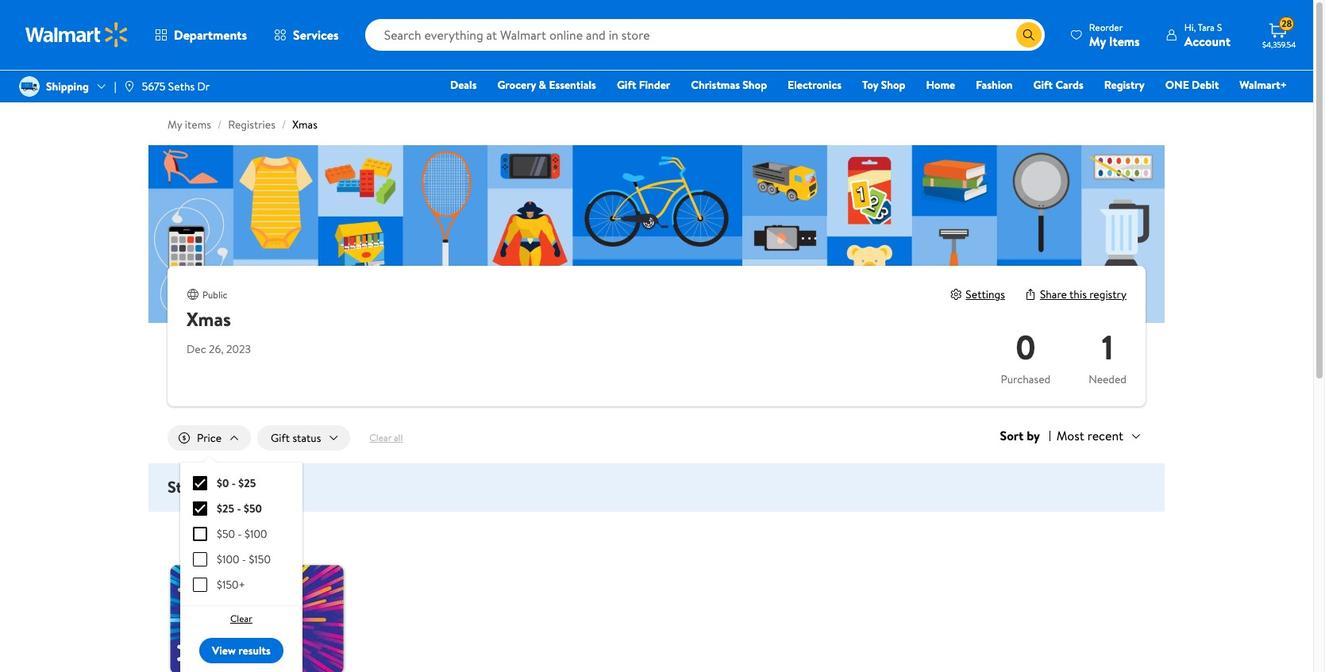 Task type: locate. For each thing, give the bounding box(es) containing it.
still needed ( 1
[[168, 476, 264, 498]]

 image
[[19, 76, 40, 97]]

xmas link
[[292, 117, 317, 133]]

0 horizontal spatial /
[[218, 117, 222, 133]]

status
[[293, 430, 321, 446]]

my left items on the left of the page
[[168, 117, 182, 133]]

- down $0 - $25
[[237, 501, 241, 517]]

registries link
[[228, 117, 275, 133]]

debit
[[1192, 77, 1219, 93]]

$25 down needed at the left bottom of the page
[[217, 501, 234, 517]]

gift status button
[[257, 426, 350, 451]]

0 horizontal spatial shop
[[743, 77, 767, 93]]

1 horizontal spatial shop
[[881, 77, 906, 93]]

Walmart Site-Wide search field
[[365, 19, 1045, 51]]

shop right toy
[[881, 77, 906, 93]]

/ right items on the left of the page
[[218, 117, 222, 133]]

settings
[[966, 287, 1005, 303]]

1 horizontal spatial my
[[1089, 32, 1106, 50]]

- down $25 - $50
[[238, 527, 242, 543]]

xmas right registries link
[[292, 117, 317, 133]]

one debit
[[1166, 77, 1219, 93]]

$100 up $150+
[[217, 552, 239, 568]]

1 horizontal spatial xmas
[[292, 117, 317, 133]]

1 horizontal spatial gift
[[617, 77, 636, 93]]

2 horizontal spatial gift
[[1034, 77, 1053, 93]]

1 vertical spatial my
[[168, 117, 182, 133]]

1 / from the left
[[218, 117, 222, 133]]

electronics link
[[781, 76, 849, 94]]

all
[[394, 431, 403, 445]]

gift inside dropdown button
[[271, 430, 290, 446]]

hi,
[[1185, 20, 1196, 34]]

1 vertical spatial clear
[[230, 612, 252, 626]]

hi, tara s account
[[1185, 20, 1231, 50]]

$150+ checkbox
[[193, 578, 207, 593]]

$150+
[[217, 577, 245, 593]]

/ left the xmas "link"
[[282, 117, 286, 133]]

settings button
[[950, 287, 1005, 303]]

$50
[[244, 501, 262, 517], [217, 527, 235, 543]]

1 needed
[[1089, 324, 1127, 388]]

still
[[168, 476, 194, 498]]

0 horizontal spatial clear
[[230, 612, 252, 626]]

gift left "finder"
[[617, 77, 636, 93]]

- for $0
[[232, 476, 236, 492]]

-
[[232, 476, 236, 492], [237, 501, 241, 517], [238, 527, 242, 543], [242, 552, 246, 568]]

 image
[[123, 80, 136, 93]]

sort
[[1000, 427, 1024, 445]]

$0 - $25 checkbox
[[193, 477, 207, 491]]

clear all button
[[357, 426, 416, 451]]

clear
[[370, 431, 392, 445], [230, 612, 252, 626]]

2 / from the left
[[282, 117, 286, 133]]

0 vertical spatial xmas
[[292, 117, 317, 133]]

0 vertical spatial $25
[[238, 476, 256, 492]]

registry
[[1090, 287, 1127, 303]]

1 vertical spatial $50
[[217, 527, 235, 543]]

- right $0
[[232, 476, 236, 492]]

Search search field
[[365, 19, 1045, 51]]

clear left 'all'
[[370, 431, 392, 445]]

fashion
[[976, 77, 1013, 93]]

2 shop from the left
[[881, 77, 906, 93]]

christmas shop
[[691, 77, 767, 93]]

1 up needed
[[1102, 324, 1114, 371]]

gift left the cards
[[1034, 77, 1053, 93]]

0 vertical spatial clear
[[370, 431, 392, 445]]

gift left status
[[271, 430, 290, 446]]

my left "items"
[[1089, 32, 1106, 50]]

&
[[539, 77, 546, 93]]

0 vertical spatial $100
[[245, 527, 267, 543]]

needed
[[198, 476, 249, 498]]

clear inside button
[[370, 431, 392, 445]]

one
[[1166, 77, 1189, 93]]

0 horizontal spatial 1
[[260, 479, 264, 496]]

- for $100
[[242, 552, 246, 568]]

departments button
[[141, 16, 261, 54]]

deals link
[[443, 76, 484, 94]]

my
[[1089, 32, 1106, 50], [168, 117, 182, 133]]

let's celebrate walmart gift card image
[[168, 531, 347, 673]]

clear inside button
[[230, 612, 252, 626]]

view results button
[[199, 639, 283, 664]]

tara
[[1198, 20, 1215, 34]]

1 horizontal spatial /
[[282, 117, 286, 133]]

gift
[[617, 77, 636, 93], [1034, 77, 1053, 93], [271, 430, 290, 446]]

fashion link
[[969, 76, 1020, 94]]

1 vertical spatial 1
[[260, 479, 264, 496]]

0 vertical spatial 1
[[1102, 324, 1114, 371]]

grocery & essentials link
[[490, 76, 603, 94]]

items
[[1109, 32, 1140, 50]]

1 horizontal spatial $25
[[238, 476, 256, 492]]

$4,359.54
[[1263, 39, 1296, 50]]

$25 right $0
[[238, 476, 256, 492]]

1 inside 1 needed
[[1102, 324, 1114, 371]]

walmart+
[[1240, 77, 1287, 93]]

1 horizontal spatial 1
[[1102, 324, 1114, 371]]

1 shop from the left
[[743, 77, 767, 93]]

$50 - $100
[[217, 527, 267, 543]]

/
[[218, 117, 222, 133], [282, 117, 286, 133]]

gift finder link
[[610, 76, 678, 94]]

0 horizontal spatial $25
[[217, 501, 234, 517]]

0 vertical spatial my
[[1089, 32, 1106, 50]]

1 horizontal spatial $50
[[244, 501, 262, 517]]

gift for gift cards
[[1034, 77, 1053, 93]]

search icon image
[[1023, 29, 1035, 41]]

walmart+ link
[[1233, 76, 1294, 94]]

departments
[[174, 26, 247, 44]]

0 horizontal spatial $100
[[217, 552, 239, 568]]

gift for gift status
[[271, 430, 290, 446]]

- for $50
[[238, 527, 242, 543]]

sort by
[[1000, 427, 1040, 445]]

account
[[1185, 32, 1231, 50]]

share this registry
[[1040, 287, 1127, 303]]

services button
[[261, 16, 352, 54]]

1 vertical spatial $100
[[217, 552, 239, 568]]

1 vertical spatial xmas
[[187, 306, 231, 333]]

home
[[926, 77, 955, 93]]

shop right christmas
[[743, 77, 767, 93]]

$100
[[245, 527, 267, 543], [217, 552, 239, 568]]

- left $150
[[242, 552, 246, 568]]

seths
[[168, 79, 195, 94]]

my items link
[[168, 117, 211, 133]]

this
[[1070, 287, 1087, 303]]

1 right $0 - $25
[[260, 479, 264, 496]]

by
[[1027, 427, 1040, 445]]

results
[[238, 643, 271, 659]]

1 horizontal spatial clear
[[370, 431, 392, 445]]

xmas down the public
[[187, 306, 231, 333]]

$50 right $50 - $100 "checkbox"
[[217, 527, 235, 543]]

1
[[1102, 324, 1114, 371], [260, 479, 264, 496]]

$50 down (
[[244, 501, 262, 517]]

gift for gift finder
[[617, 77, 636, 93]]

clear up view results
[[230, 612, 252, 626]]

$25
[[238, 476, 256, 492], [217, 501, 234, 517]]

xmas
[[292, 117, 317, 133], [187, 306, 231, 333]]

0 horizontal spatial gift
[[271, 430, 290, 446]]

$100 up $150
[[245, 527, 267, 543]]

2023
[[226, 341, 251, 357]]



Task type: vqa. For each thing, say whether or not it's contained in the screenshot.
most recent
yes



Task type: describe. For each thing, give the bounding box(es) containing it.
view
[[212, 643, 236, 659]]

view results
[[212, 643, 271, 659]]

1 inside 'still needed ( 1'
[[260, 479, 264, 496]]

home link
[[919, 76, 963, 94]]

electronics
[[788, 77, 842, 93]]

services
[[293, 26, 339, 44]]

gift finder
[[617, 77, 670, 93]]

clear for clear all
[[370, 431, 392, 445]]

$25 - $50
[[217, 501, 262, 517]]

clear all
[[370, 431, 403, 445]]

$50 - $100 checkbox
[[193, 527, 207, 542]]

needed
[[1089, 372, 1127, 388]]

0
[[1016, 324, 1036, 371]]

$25 - $50 checkbox
[[193, 502, 207, 516]]

$0 - $25
[[217, 476, 256, 492]]

recent
[[1088, 427, 1124, 445]]

clear for clear
[[230, 612, 252, 626]]

5675
[[142, 79, 166, 94]]

dr
[[197, 79, 210, 94]]

(
[[256, 479, 260, 496]]

reorder my items
[[1089, 20, 1140, 50]]

5675 seths dr
[[142, 79, 210, 94]]

essentials
[[549, 77, 596, 93]]

toy
[[862, 77, 879, 93]]

most recent
[[1057, 427, 1124, 445]]

0 horizontal spatial my
[[168, 117, 182, 133]]

price button
[[168, 426, 251, 451]]

registry link
[[1097, 76, 1152, 94]]

$150
[[249, 552, 271, 568]]

most recent button
[[1050, 426, 1146, 447]]

0 horizontal spatial $50
[[217, 527, 235, 543]]

$100 - $150 checkbox
[[193, 553, 207, 567]]

shop for toy shop
[[881, 77, 906, 93]]

shop for christmas shop
[[743, 77, 767, 93]]

$0
[[217, 476, 229, 492]]

s
[[1217, 20, 1222, 34]]

price
[[197, 430, 222, 446]]

toy shop
[[862, 77, 906, 93]]

1 horizontal spatial $100
[[245, 527, 267, 543]]

items
[[185, 117, 211, 133]]

dec 26, 2023
[[187, 341, 251, 357]]

gift status
[[271, 430, 321, 446]]

shipping
[[46, 79, 89, 94]]

dec
[[187, 341, 206, 357]]

registry
[[1104, 77, 1145, 93]]

public
[[203, 288, 228, 302]]

toy shop link
[[855, 76, 913, 94]]

gift cards
[[1034, 77, 1084, 93]]

share this registry button
[[1024, 287, 1127, 303]]

gift cards link
[[1026, 76, 1091, 94]]

26,
[[209, 341, 224, 357]]

28
[[1282, 17, 1292, 30]]

walmart image
[[25, 22, 129, 48]]

clear button
[[199, 607, 283, 632]]

0 vertical spatial $50
[[244, 501, 262, 517]]

reorder
[[1089, 20, 1123, 34]]

deals
[[450, 77, 477, 93]]

my items / registries / xmas
[[168, 117, 317, 133]]

purchased
[[1001, 372, 1051, 388]]

one debit link
[[1158, 76, 1226, 94]]

$100 - $150
[[217, 552, 271, 568]]

my inside reorder my items
[[1089, 32, 1106, 50]]

registries
[[228, 117, 275, 133]]

|
[[114, 79, 116, 94]]

0 horizontal spatial xmas
[[187, 306, 231, 333]]

finder
[[639, 77, 670, 93]]

share
[[1040, 287, 1067, 303]]

- for $25
[[237, 501, 241, 517]]

cards
[[1056, 77, 1084, 93]]

christmas shop link
[[684, 76, 774, 94]]

christmas
[[691, 77, 740, 93]]

most
[[1057, 427, 1085, 445]]

0 purchased
[[1001, 324, 1051, 388]]

1 vertical spatial $25
[[217, 501, 234, 517]]



